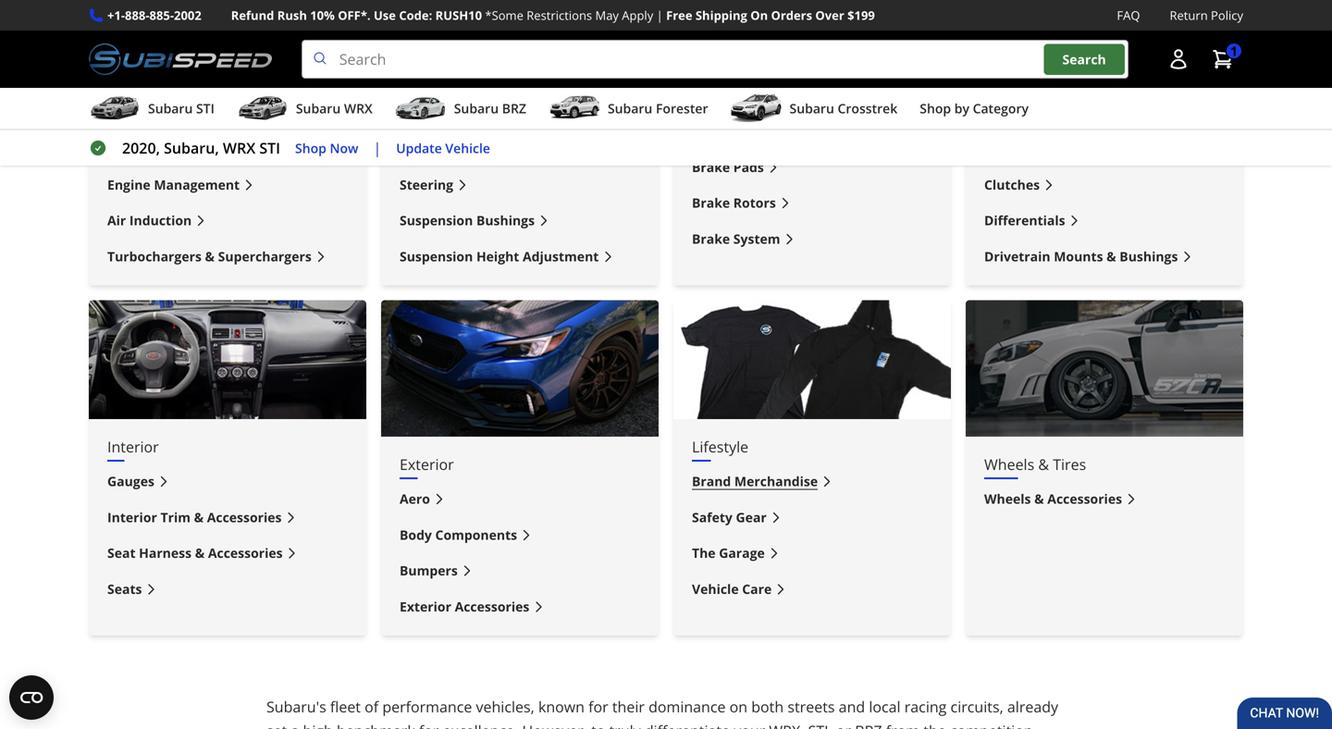 Task type: locate. For each thing, give the bounding box(es) containing it.
refund
[[231, 7, 274, 24]]

1 horizontal spatial sti
[[259, 138, 280, 158]]

brake inside brake system link
[[692, 230, 730, 247]]

subaru up subaru,
[[148, 100, 193, 117]]

subaru crosstrek button
[[730, 92, 898, 129]]

over
[[815, 7, 844, 24]]

vehicle inside "link"
[[692, 580, 739, 598]]

their
[[612, 697, 645, 717]]

wheels inside wheels & accessories link
[[984, 490, 1031, 508]]

2 wheels from the top
[[984, 490, 1031, 508]]

0 vertical spatial shop
[[920, 100, 951, 117]]

| left free
[[657, 7, 663, 24]]

subaru for subaru wrx
[[296, 100, 341, 117]]

3 subaru from the left
[[454, 100, 499, 117]]

1 horizontal spatial shop
[[920, 100, 951, 117]]

| right now
[[373, 138, 381, 158]]

your
[[734, 721, 765, 729]]

of
[[365, 697, 379, 717]]

interior image
[[89, 300, 366, 419]]

circuits,
[[951, 697, 1004, 717]]

suspension for suspension height adjustment
[[400, 247, 473, 265]]

shop left now
[[295, 139, 326, 157]]

subaru
[[148, 100, 193, 117], [296, 100, 341, 117], [454, 100, 499, 117], [608, 100, 653, 117], [790, 100, 834, 117]]

exterior down 'bumpers'
[[400, 598, 451, 615]]

brake left the kits
[[692, 122, 730, 140]]

brake
[[692, 122, 730, 140], [692, 158, 730, 176], [692, 194, 730, 212], [692, 230, 730, 247]]

sti,
[[808, 721, 832, 729]]

0 horizontal spatial sti
[[196, 100, 215, 117]]

a subaru crosstrek thumbnail image image
[[730, 94, 782, 122]]

1 vertical spatial drivetrain
[[984, 247, 1051, 265]]

3 suspension from the top
[[400, 247, 473, 265]]

exterior image
[[381, 300, 659, 437]]

0 vertical spatial exterior
[[400, 454, 454, 474]]

1 wheels from the top
[[984, 454, 1035, 474]]

subaru inside dropdown button
[[148, 100, 193, 117]]

brake kits link
[[692, 121, 933, 142]]

& right trim
[[194, 508, 204, 526]]

2 interior from the top
[[107, 508, 157, 526]]

performance
[[382, 697, 472, 717]]

vehicle care
[[692, 580, 772, 598]]

air induction link
[[107, 210, 348, 231]]

1 drivetrain from the top
[[984, 104, 1053, 124]]

for up the to
[[589, 697, 608, 717]]

1 engine from the top
[[107, 104, 154, 124]]

sti
[[196, 100, 215, 117], [259, 138, 280, 158]]

1 subaru from the left
[[148, 100, 193, 117]]

apply
[[622, 7, 653, 24]]

subaru up bracing
[[454, 100, 499, 117]]

0 vertical spatial brz
[[502, 100, 526, 117]]

bumpers link
[[400, 560, 640, 581]]

1 horizontal spatial |
[[657, 7, 663, 24]]

0 vertical spatial wrx
[[344, 100, 373, 117]]

2 engine from the top
[[107, 176, 151, 193]]

code:
[[399, 7, 432, 24]]

brake inside brake rotors link
[[692, 194, 730, 212]]

wheels up wheels & accessories
[[984, 454, 1035, 474]]

update vehicle
[[396, 139, 490, 157]]

accessories down tires
[[1048, 490, 1122, 508]]

1 horizontal spatial vehicle
[[692, 580, 739, 598]]

suspension bushings link
[[400, 210, 640, 231]]

chassis bracing
[[400, 140, 500, 157]]

suspension image
[[381, 0, 659, 87]]

suspension height adjustment link
[[400, 246, 640, 267]]

refund rush 10% off*. use code: rush10 *some restrictions may apply | free shipping on orders over $199
[[231, 7, 875, 24]]

brake inside brake kits link
[[692, 122, 730, 140]]

suspension down suspension bushings
[[400, 247, 473, 265]]

off*.
[[338, 7, 371, 24]]

0 horizontal spatial brz
[[502, 100, 526, 117]]

wrx up now
[[344, 100, 373, 117]]

subaru up shop now
[[296, 100, 341, 117]]

wheels & accessories image
[[966, 300, 1243, 437]]

1 horizontal spatial brz
[[855, 721, 882, 729]]

brake pads link
[[692, 157, 933, 178]]

1 horizontal spatial bushings
[[1120, 247, 1178, 265]]

for down performance
[[419, 721, 439, 729]]

brake down brake pads
[[692, 194, 730, 212]]

trim
[[160, 508, 191, 526]]

0 horizontal spatial bushings
[[476, 212, 535, 229]]

engine down exhausts
[[107, 176, 151, 193]]

kits
[[733, 122, 758, 140]]

1 vertical spatial wheels
[[984, 490, 1031, 508]]

safety gear
[[692, 508, 767, 526]]

0 vertical spatial engine
[[107, 104, 154, 124]]

subaru brz
[[454, 100, 526, 117]]

4 subaru from the left
[[608, 100, 653, 117]]

1
[[1230, 42, 1238, 60]]

1 interior from the top
[[107, 437, 159, 457]]

free
[[666, 7, 693, 24]]

policy
[[1211, 7, 1243, 24]]

shop for shop now
[[295, 139, 326, 157]]

wheels & accessories
[[984, 490, 1122, 508]]

subaru left forester
[[608, 100, 653, 117]]

brake inside brake pads link
[[692, 158, 730, 176]]

drivetrain image
[[966, 0, 1243, 87]]

fleet
[[330, 697, 361, 717]]

sti up 2020, subaru, wrx sti
[[196, 100, 215, 117]]

drivetrain right by
[[984, 104, 1053, 124]]

0 horizontal spatial |
[[373, 138, 381, 158]]

subispeed logo image
[[89, 40, 272, 79]]

a subaru sti thumbnail image image
[[89, 94, 141, 122]]

engine
[[107, 104, 154, 124], [107, 176, 151, 193]]

2 exterior from the top
[[400, 598, 451, 615]]

1 vertical spatial for
[[419, 721, 439, 729]]

1 brake from the top
[[692, 122, 730, 140]]

accessories
[[1048, 490, 1122, 508], [207, 508, 282, 526], [208, 544, 283, 562], [455, 598, 530, 615]]

0 vertical spatial drivetrain
[[984, 104, 1053, 124]]

components
[[435, 526, 517, 543]]

suspension up update vehicle
[[400, 104, 479, 124]]

brake rotors link
[[692, 193, 933, 214]]

subaru's
[[266, 697, 326, 717]]

interior down gauges
[[107, 508, 157, 526]]

brz
[[502, 100, 526, 117], [855, 721, 882, 729]]

turbochargers & superchargers
[[107, 247, 312, 265]]

differentials
[[984, 212, 1065, 229]]

1 vertical spatial brz
[[855, 721, 882, 729]]

suspension down steering
[[400, 212, 473, 229]]

wheels down wheels & tires
[[984, 490, 1031, 508]]

a
[[291, 721, 299, 729]]

wrx up the engine management link
[[223, 138, 256, 158]]

superchargers
[[218, 247, 312, 265]]

vehicle down subaru brz dropdown button
[[445, 139, 490, 157]]

2 suspension from the top
[[400, 212, 473, 229]]

restrictions
[[527, 7, 592, 24]]

on
[[730, 697, 748, 717]]

& down wheels & tires
[[1034, 490, 1044, 508]]

2 brake from the top
[[692, 158, 730, 176]]

0 vertical spatial for
[[589, 697, 608, 717]]

chassis
[[400, 140, 448, 157]]

&
[[205, 247, 215, 265], [1107, 247, 1116, 265], [1038, 454, 1049, 474], [1034, 490, 1044, 508], [194, 508, 204, 526], [195, 544, 205, 562]]

exhausts
[[107, 140, 165, 157]]

search input field
[[301, 40, 1129, 79]]

brz up the "chassis bracing" link
[[502, 100, 526, 117]]

engine for engine management
[[107, 176, 151, 193]]

0 horizontal spatial vehicle
[[445, 139, 490, 157]]

bushings down differentials 'link'
[[1120, 247, 1178, 265]]

& inside "drivetrain mounts & bushings" link
[[1107, 247, 1116, 265]]

both
[[751, 697, 784, 717]]

1 vertical spatial |
[[373, 138, 381, 158]]

0 horizontal spatial shop
[[295, 139, 326, 157]]

0 vertical spatial bushings
[[476, 212, 535, 229]]

brake left 'pads'
[[692, 158, 730, 176]]

streets
[[788, 697, 835, 717]]

shop inside dropdown button
[[920, 100, 951, 117]]

1 vertical spatial suspension
[[400, 212, 473, 229]]

accessories down interior trim & accessories link
[[208, 544, 283, 562]]

1 suspension from the top
[[400, 104, 479, 124]]

5 subaru from the left
[[790, 100, 834, 117]]

1 vertical spatial vehicle
[[692, 580, 739, 598]]

brakes image
[[674, 0, 951, 69]]

interior up gauges
[[107, 437, 159, 457]]

2 drivetrain from the top
[[984, 247, 1051, 265]]

dominance
[[649, 697, 726, 717]]

1 button
[[1203, 41, 1243, 78]]

& inside wheels & accessories link
[[1034, 490, 1044, 508]]

bushings up suspension height adjustment
[[476, 212, 535, 229]]

brake for brake pads
[[692, 158, 730, 176]]

1 horizontal spatial wrx
[[344, 100, 373, 117]]

& right mounts
[[1107, 247, 1116, 265]]

0 vertical spatial suspension
[[400, 104, 479, 124]]

high
[[303, 721, 333, 729]]

subaru's fleet of performance vehicles, known for their dominance on both streets and local racing circuits, already set a high benchmark for excellence. however, to truly differentiate your wrx, sti, or brz from the competition
[[266, 697, 1058, 729]]

drivetrain for drivetrain
[[984, 104, 1053, 124]]

shop by category button
[[920, 92, 1029, 129]]

pads
[[733, 158, 764, 176]]

1 vertical spatial shop
[[295, 139, 326, 157]]

steering
[[400, 176, 453, 193]]

& right harness
[[195, 544, 205, 562]]

0 vertical spatial vehicle
[[445, 139, 490, 157]]

subaru for subaru crosstrek
[[790, 100, 834, 117]]

the
[[924, 721, 946, 729]]

care
[[742, 580, 772, 598]]

shop left by
[[920, 100, 951, 117]]

by
[[955, 100, 970, 117]]

vehicle down the
[[692, 580, 739, 598]]

2 subaru from the left
[[296, 100, 341, 117]]

shop by category
[[920, 100, 1029, 117]]

brake down brake rotors
[[692, 230, 730, 247]]

engine up exhausts
[[107, 104, 154, 124]]

height
[[476, 247, 519, 265]]

1 vertical spatial wrx
[[223, 138, 256, 158]]

1 vertical spatial interior
[[107, 508, 157, 526]]

0 vertical spatial wheels
[[984, 454, 1035, 474]]

1 horizontal spatial for
[[589, 697, 608, 717]]

exterior accessories link
[[400, 596, 640, 617]]

from
[[886, 721, 920, 729]]

0 vertical spatial interior
[[107, 437, 159, 457]]

2 vertical spatial suspension
[[400, 247, 473, 265]]

1 exterior from the top
[[400, 454, 454, 474]]

to
[[591, 721, 605, 729]]

subaru up brake kits link at the right of the page
[[790, 100, 834, 117]]

0 vertical spatial sti
[[196, 100, 215, 117]]

brz down local
[[855, 721, 882, 729]]

drivetrain inside "drivetrain mounts & bushings" link
[[984, 247, 1051, 265]]

exterior up aero
[[400, 454, 454, 474]]

3 brake from the top
[[692, 194, 730, 212]]

wheels for wheels & tires
[[984, 454, 1035, 474]]

a subaru forester thumbnail image image
[[549, 94, 600, 122]]

drivetrain down differentials
[[984, 247, 1051, 265]]

1 vertical spatial exterior
[[400, 598, 451, 615]]

sti down a subaru wrx thumbnail image
[[259, 138, 280, 158]]

subaru forester
[[608, 100, 708, 117]]

4 brake from the top
[[692, 230, 730, 247]]

wheels for wheels & accessories
[[984, 490, 1031, 508]]

& down air induction link
[[205, 247, 215, 265]]

1 vertical spatial engine
[[107, 176, 151, 193]]

suspension height adjustment
[[400, 247, 599, 265]]

harness
[[139, 544, 192, 562]]

subaru for subaru brz
[[454, 100, 499, 117]]

search button
[[1044, 44, 1125, 75]]



Task type: vqa. For each thing, say whether or not it's contained in the screenshot.


Task type: describe. For each thing, give the bounding box(es) containing it.
turbochargers & superchargers link
[[107, 246, 348, 267]]

aero
[[400, 490, 430, 508]]

body components
[[400, 526, 517, 543]]

accessories down gauges link
[[207, 508, 282, 526]]

interior for interior trim & accessories
[[107, 508, 157, 526]]

subaru for subaru forester
[[608, 100, 653, 117]]

safety gear link
[[692, 507, 933, 528]]

drivetrain mounts & bushings
[[984, 247, 1178, 265]]

now
[[330, 139, 358, 157]]

subaru brz button
[[395, 92, 526, 129]]

orders
[[771, 7, 812, 24]]

use
[[374, 7, 396, 24]]

brake for brake rotors
[[692, 194, 730, 212]]

button image
[[1168, 48, 1190, 70]]

+1-888-885-2002 link
[[107, 6, 201, 25]]

category
[[973, 100, 1029, 117]]

exterior for exterior
[[400, 454, 454, 474]]

brake for brake system
[[692, 230, 730, 247]]

interior trim & accessories
[[107, 508, 282, 526]]

brz inside subaru's fleet of performance vehicles, known for their dominance on both streets and local racing circuits, already set a high benchmark for excellence. however, to truly differentiate your wrx, sti, or brz from the competition
[[855, 721, 882, 729]]

and
[[839, 697, 865, 717]]

suspension for suspension
[[400, 104, 479, 124]]

rush
[[277, 7, 307, 24]]

update vehicle button
[[396, 138, 490, 159]]

2020, subaru, wrx sti
[[122, 138, 280, 158]]

air induction
[[107, 212, 192, 229]]

induction
[[129, 212, 192, 229]]

the
[[692, 544, 716, 562]]

sti inside dropdown button
[[196, 100, 215, 117]]

accessories down the bumpers "link"
[[455, 598, 530, 615]]

differentiate
[[645, 721, 730, 729]]

engine image
[[89, 0, 366, 87]]

may
[[595, 7, 619, 24]]

shipping
[[696, 7, 747, 24]]

engine for engine
[[107, 104, 154, 124]]

subaru forester button
[[549, 92, 708, 129]]

management
[[154, 176, 240, 193]]

tires
[[1053, 454, 1086, 474]]

however,
[[522, 721, 587, 729]]

vehicles,
[[476, 697, 535, 717]]

885-
[[149, 7, 174, 24]]

0 vertical spatial |
[[657, 7, 663, 24]]

interior for interior
[[107, 437, 159, 457]]

shop now link
[[295, 138, 358, 159]]

engine management
[[107, 176, 240, 193]]

subaru wrx button
[[237, 92, 373, 129]]

2020,
[[122, 138, 160, 158]]

or
[[836, 721, 851, 729]]

subaru sti button
[[89, 92, 215, 129]]

rush10
[[435, 7, 482, 24]]

return
[[1170, 7, 1208, 24]]

mounts
[[1054, 247, 1103, 265]]

0 horizontal spatial for
[[419, 721, 439, 729]]

search
[[1063, 50, 1106, 68]]

body
[[400, 526, 432, 543]]

brz inside dropdown button
[[502, 100, 526, 117]]

air
[[107, 212, 126, 229]]

local
[[869, 697, 901, 717]]

brand
[[692, 473, 731, 490]]

lifestyle image
[[674, 300, 951, 419]]

subaru wrx
[[296, 100, 373, 117]]

faq link
[[1117, 6, 1140, 25]]

turbochargers
[[107, 247, 202, 265]]

1 vertical spatial sti
[[259, 138, 280, 158]]

suspension for suspension bushings
[[400, 212, 473, 229]]

10%
[[310, 7, 335, 24]]

1 vertical spatial bushings
[[1120, 247, 1178, 265]]

lifestyle
[[692, 437, 749, 457]]

seat
[[107, 544, 136, 562]]

exterior accessories
[[400, 598, 530, 615]]

aero link
[[400, 489, 640, 510]]

& inside turbochargers & superchargers link
[[205, 247, 215, 265]]

brake kits
[[692, 122, 758, 140]]

body components link
[[400, 525, 640, 546]]

exterior for exterior accessories
[[400, 598, 451, 615]]

brakes
[[692, 87, 739, 107]]

system
[[733, 230, 780, 247]]

a subaru wrx thumbnail image image
[[237, 94, 289, 122]]

drivetrain for drivetrain mounts & bushings
[[984, 247, 1051, 265]]

subaru sti
[[148, 100, 215, 117]]

return policy
[[1170, 7, 1243, 24]]

gauges
[[107, 473, 154, 490]]

& inside interior trim & accessories link
[[194, 508, 204, 526]]

vehicle care link
[[692, 579, 933, 600]]

a subaru brz thumbnail image image
[[395, 94, 447, 122]]

vehicle inside button
[[445, 139, 490, 157]]

bracing
[[451, 140, 500, 157]]

wrx,
[[769, 721, 804, 729]]

exhausts link
[[107, 138, 348, 160]]

brand merchandise link
[[692, 471, 933, 492]]

set
[[266, 721, 287, 729]]

0 horizontal spatial wrx
[[223, 138, 256, 158]]

& inside seat harness & accessories link
[[195, 544, 205, 562]]

wrx inside dropdown button
[[344, 100, 373, 117]]

known
[[538, 697, 585, 717]]

subaru for subaru sti
[[148, 100, 193, 117]]

return policy link
[[1170, 6, 1243, 25]]

forester
[[656, 100, 708, 117]]

merchandise
[[735, 473, 818, 490]]

shop for shop by category
[[920, 100, 951, 117]]

*some
[[485, 7, 524, 24]]

open widget image
[[9, 675, 54, 720]]

brake for brake kits
[[692, 122, 730, 140]]

already
[[1007, 697, 1058, 717]]

brand merchandise
[[692, 473, 818, 490]]

truly
[[609, 721, 641, 729]]

& left tires
[[1038, 454, 1049, 474]]

differentials link
[[984, 210, 1225, 231]]

wheels & tires
[[984, 454, 1086, 474]]

subaru crosstrek
[[790, 100, 898, 117]]

the garage
[[692, 544, 765, 562]]



